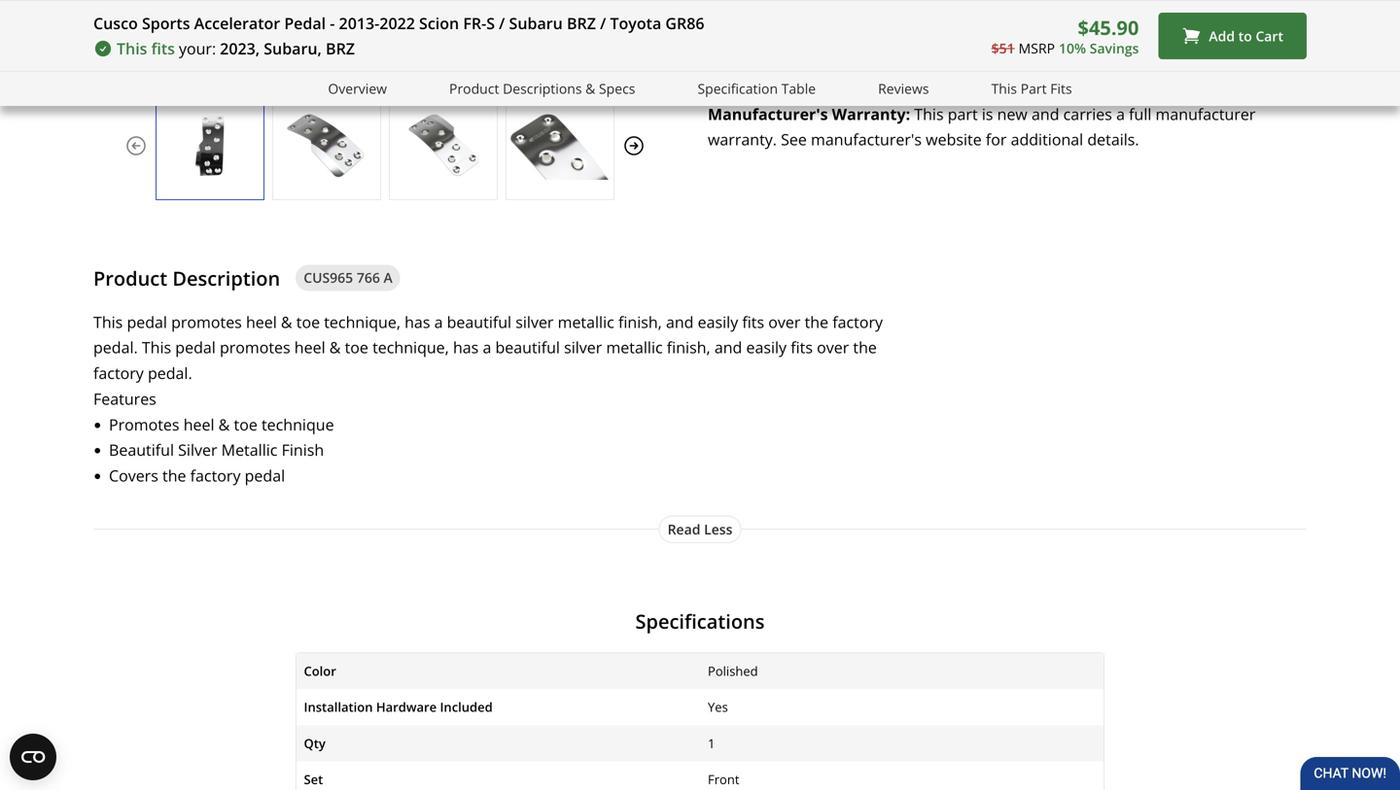 Task type: describe. For each thing, give the bounding box(es) containing it.
subaru
[[509, 13, 563, 34]]

2022
[[379, 13, 415, 34]]

cart
[[1256, 26, 1283, 45]]

0 horizontal spatial a
[[434, 311, 443, 332]]

$45.90
[[1078, 14, 1139, 41]]

0 vertical spatial finish,
[[618, 311, 662, 332]]

1 vertical spatial fits
[[742, 311, 764, 332]]

pedal
[[284, 13, 326, 34]]

product descriptions & specs
[[449, 79, 635, 98]]

descriptions
[[503, 79, 582, 98]]

1 / from the left
[[499, 13, 505, 34]]

warranty:
[[832, 103, 910, 124]]

this for part
[[914, 103, 944, 124]]

reviews link
[[878, 78, 929, 100]]

features
[[93, 388, 156, 409]]

part
[[1021, 79, 1047, 98]]

covers
[[109, 465, 158, 486]]

2 vertical spatial heel
[[183, 414, 214, 435]]

read
[[668, 520, 701, 538]]

see
[[781, 129, 807, 149]]

2 vertical spatial the
[[162, 465, 186, 486]]

cus965 766 a
[[304, 268, 393, 287]]

4 cus965 766 a cusco sports accelerator pedal - 2013+ ft86 / 2014+ forester, image from the left
[[507, 111, 614, 180]]

1 horizontal spatial the
[[805, 311, 828, 332]]

hardware
[[376, 699, 437, 716]]

manufacturer's
[[708, 103, 828, 124]]

s
[[486, 13, 495, 34]]

qty
[[304, 735, 326, 752]]

scion
[[419, 13, 459, 34]]

1 vertical spatial technique,
[[372, 337, 449, 358]]

cus965
[[304, 268, 353, 287]]

0 horizontal spatial easily
[[698, 311, 738, 332]]

product for product description
[[93, 265, 167, 291]]

0 vertical spatial beautiful
[[447, 311, 512, 332]]

fr-
[[463, 13, 486, 34]]

1 cus965 766 a cusco sports accelerator pedal - 2013+ ft86 / 2014+ forester, image from the left
[[157, 111, 264, 180]]

gr86
[[665, 13, 704, 34]]

full
[[1129, 103, 1152, 124]]

add to cart button
[[1158, 13, 1307, 59]]

2 vertical spatial a
[[483, 337, 491, 358]]

additional
[[1011, 129, 1083, 149]]

0 vertical spatial technique,
[[324, 311, 401, 332]]

savings
[[1090, 39, 1139, 57]]

silver
[[178, 440, 217, 461]]

2 horizontal spatial toe
[[345, 337, 368, 358]]

description
[[172, 265, 280, 291]]

less
[[704, 520, 733, 538]]

toyota
[[610, 13, 661, 34]]

warranty.
[[708, 129, 777, 149]]

this fits your: 2023, subaru, brz
[[117, 38, 355, 59]]

2 horizontal spatial pedal
[[245, 465, 285, 486]]

1 horizontal spatial silver
[[564, 337, 602, 358]]

cusco
[[93, 13, 138, 34]]

color
[[304, 663, 336, 680]]

installation
[[304, 699, 373, 716]]

installation hardware included
[[304, 699, 493, 716]]

0 horizontal spatial silver
[[516, 311, 554, 332]]

table
[[781, 79, 816, 98]]

2013-
[[339, 13, 379, 34]]

msrp
[[1019, 39, 1055, 57]]

this pedal promotes heel & toe technique, has a beautiful silver metallic finish, and easily fits over the factory pedal. this pedal promotes heel & toe technique, has a beautiful silver metallic finish, and easily fits over the factory pedal. features promotes heel & toe technique beautiful silver metallic finish covers the factory pedal
[[93, 311, 883, 486]]

accelerator
[[194, 13, 280, 34]]

is
[[982, 103, 993, 124]]

1 vertical spatial metallic
[[606, 337, 663, 358]]

fits
[[1050, 79, 1072, 98]]

part
[[948, 103, 978, 124]]

to
[[1238, 26, 1252, 45]]

2 horizontal spatial heel
[[294, 337, 325, 358]]

yes
[[708, 699, 728, 716]]

read less
[[668, 520, 733, 538]]

specs
[[599, 79, 635, 98]]

2 horizontal spatial the
[[853, 337, 877, 358]]

add
[[1209, 26, 1235, 45]]

finish
[[282, 440, 324, 461]]

specification table link
[[698, 78, 816, 100]]

beautiful
[[109, 440, 174, 461]]

0 vertical spatial promotes
[[171, 311, 242, 332]]

this for part
[[991, 79, 1017, 98]]

manufacturer's
[[811, 129, 922, 149]]

specifications
[[635, 608, 765, 635]]

and inside this part is new and carries a full manufacturer warranty. see manufacturer's website for additional details.
[[1032, 103, 1059, 124]]

1 horizontal spatial has
[[453, 337, 479, 358]]

overview link
[[328, 78, 387, 100]]

1 horizontal spatial factory
[[190, 465, 241, 486]]

2 cus965 766 a cusco sports accelerator pedal - 2013+ ft86 / 2014+ forester, image from the left
[[273, 111, 380, 180]]

0 horizontal spatial and
[[666, 311, 694, 332]]

this part fits link
[[991, 78, 1072, 100]]

this part is new and carries a full manufacturer warranty. see manufacturer's website for additional details.
[[708, 103, 1256, 149]]

0 vertical spatial metallic
[[558, 311, 614, 332]]

your:
[[179, 38, 216, 59]]

technique
[[262, 414, 334, 435]]

2023,
[[220, 38, 260, 59]]



Task type: vqa. For each thing, say whether or not it's contained in the screenshot.
'Enkei TS10 SubiSpeed Exclusive Gold 18x9.5 +35 5x114.3 (Single Wheel) - 2015-2024 Subaru WRX / 2015-2021 STI / 2019-2024 Forester' image
no



Task type: locate. For each thing, give the bounding box(es) containing it.
details.
[[1087, 129, 1139, 149]]

open widget image
[[10, 734, 56, 781]]

technique, down a
[[372, 337, 449, 358]]

1
[[708, 735, 715, 752]]

-
[[330, 13, 335, 34]]

3 cus965 766 a cusco sports accelerator pedal - 2013+ ft86 / 2014+ forester, image from the left
[[390, 111, 497, 180]]

1 horizontal spatial over
[[817, 337, 849, 358]]

heel up silver
[[183, 414, 214, 435]]

0 vertical spatial pedal
[[127, 311, 167, 332]]

0 horizontal spatial fits
[[151, 38, 175, 59]]

1 horizontal spatial toe
[[296, 311, 320, 332]]

new
[[997, 103, 1028, 124]]

this
[[117, 38, 147, 59], [991, 79, 1017, 98], [914, 103, 944, 124], [93, 311, 123, 332], [142, 337, 171, 358]]

1 horizontal spatial heel
[[246, 311, 277, 332]]

1 vertical spatial brz
[[326, 38, 355, 59]]

2 horizontal spatial and
[[1032, 103, 1059, 124]]

overview
[[328, 79, 387, 98]]

0 vertical spatial has
[[405, 311, 430, 332]]

heel down description
[[246, 311, 277, 332]]

polished
[[708, 663, 758, 680]]

1 horizontal spatial /
[[600, 13, 606, 34]]

2 vertical spatial fits
[[791, 337, 813, 358]]

0 horizontal spatial pedal
[[127, 311, 167, 332]]

1 horizontal spatial product
[[449, 79, 499, 98]]

easily
[[698, 311, 738, 332], [746, 337, 787, 358]]

1 vertical spatial and
[[666, 311, 694, 332]]

0 horizontal spatial heel
[[183, 414, 214, 435]]

over
[[768, 311, 801, 332], [817, 337, 849, 358]]

1 vertical spatial finish,
[[667, 337, 710, 358]]

promotes
[[109, 414, 179, 435]]

0 horizontal spatial the
[[162, 465, 186, 486]]

1 horizontal spatial pedal
[[175, 337, 216, 358]]

0 horizontal spatial factory
[[93, 363, 144, 384]]

0 horizontal spatial toe
[[234, 414, 257, 435]]

2 horizontal spatial a
[[1116, 103, 1125, 124]]

manufacturer's warranty:
[[708, 103, 910, 124]]

specification
[[698, 79, 778, 98]]

0 horizontal spatial brz
[[326, 38, 355, 59]]

/
[[499, 13, 505, 34], [600, 13, 606, 34]]

1 vertical spatial beautiful
[[495, 337, 560, 358]]

front
[[708, 771, 739, 788]]

0 vertical spatial a
[[1116, 103, 1125, 124]]

0 vertical spatial silver
[[516, 311, 554, 332]]

1 horizontal spatial finish,
[[667, 337, 710, 358]]

reviews
[[878, 79, 929, 98]]

1 vertical spatial a
[[434, 311, 443, 332]]

766
[[357, 268, 380, 287]]

1 vertical spatial pedal.
[[148, 363, 192, 384]]

metallic
[[558, 311, 614, 332], [606, 337, 663, 358]]

1 horizontal spatial pedal.
[[148, 363, 192, 384]]

has
[[405, 311, 430, 332], [453, 337, 479, 358]]

10%
[[1059, 39, 1086, 57]]

2 vertical spatial pedal
[[245, 465, 285, 486]]

product description
[[93, 265, 280, 291]]

factory
[[833, 311, 883, 332], [93, 363, 144, 384], [190, 465, 241, 486]]

heel
[[246, 311, 277, 332], [294, 337, 325, 358], [183, 414, 214, 435]]

1 horizontal spatial fits
[[742, 311, 764, 332]]

$45.90 $51 msrp 10% savings
[[991, 14, 1139, 57]]

2 / from the left
[[600, 13, 606, 34]]

0 vertical spatial over
[[768, 311, 801, 332]]

brz right subaru
[[567, 13, 596, 34]]

product down 'fr-'
[[449, 79, 499, 98]]

0 vertical spatial the
[[805, 311, 828, 332]]

cus965 766 a cusco sports accelerator pedal - 2013+ ft86 / 2014+ forester, image
[[157, 111, 264, 180], [273, 111, 380, 180], [390, 111, 497, 180], [507, 111, 614, 180]]

1 vertical spatial easily
[[746, 337, 787, 358]]

0 vertical spatial product
[[449, 79, 499, 98]]

/ left toyota
[[600, 13, 606, 34]]

1 vertical spatial heel
[[294, 337, 325, 358]]

0 vertical spatial heel
[[246, 311, 277, 332]]

0 horizontal spatial product
[[93, 265, 167, 291]]

1 vertical spatial over
[[817, 337, 849, 358]]

1 vertical spatial silver
[[564, 337, 602, 358]]

beautiful
[[447, 311, 512, 332], [495, 337, 560, 358]]

0 vertical spatial factory
[[833, 311, 883, 332]]

toe up metallic at the left of the page
[[234, 414, 257, 435]]

toe down cus965
[[296, 311, 320, 332]]

product left description
[[93, 265, 167, 291]]

1 vertical spatial promotes
[[220, 337, 290, 358]]

a inside this part is new and carries a full manufacturer warranty. see manufacturer's website for additional details.
[[1116, 103, 1125, 124]]

1 vertical spatial factory
[[93, 363, 144, 384]]

product for product descriptions & specs
[[449, 79, 499, 98]]

add to cart
[[1209, 26, 1283, 45]]

0 horizontal spatial finish,
[[618, 311, 662, 332]]

a
[[384, 268, 393, 287]]

0 horizontal spatial over
[[768, 311, 801, 332]]

0 vertical spatial easily
[[698, 311, 738, 332]]

0 horizontal spatial pedal.
[[93, 337, 138, 358]]

1 horizontal spatial brz
[[567, 13, 596, 34]]

heel down cus965
[[294, 337, 325, 358]]

this for fits
[[117, 38, 147, 59]]

2 horizontal spatial fits
[[791, 337, 813, 358]]

silver
[[516, 311, 554, 332], [564, 337, 602, 358]]

product descriptions & specs link
[[449, 78, 635, 100]]

1 horizontal spatial easily
[[746, 337, 787, 358]]

metallic
[[221, 440, 278, 461]]

2 vertical spatial toe
[[234, 414, 257, 435]]

1 horizontal spatial and
[[714, 337, 742, 358]]

technique,
[[324, 311, 401, 332], [372, 337, 449, 358]]

0 vertical spatial and
[[1032, 103, 1059, 124]]

brz
[[567, 13, 596, 34], [326, 38, 355, 59]]

go to right image image
[[622, 134, 646, 157]]

0 vertical spatial toe
[[296, 311, 320, 332]]

1 vertical spatial the
[[853, 337, 877, 358]]

for
[[986, 129, 1007, 149]]

2 horizontal spatial factory
[[833, 311, 883, 332]]

0 horizontal spatial /
[[499, 13, 505, 34]]

fits
[[151, 38, 175, 59], [742, 311, 764, 332], [791, 337, 813, 358]]

0 vertical spatial brz
[[567, 13, 596, 34]]

2 vertical spatial and
[[714, 337, 742, 358]]

sports
[[142, 13, 190, 34]]

brz down the "-"
[[326, 38, 355, 59]]

toe down cus965 766 a
[[345, 337, 368, 358]]

subaru,
[[264, 38, 322, 59]]

cusco sports accelerator pedal - 2013-2022 scion fr-s / subaru brz / toyota gr86
[[93, 13, 704, 34]]

finish,
[[618, 311, 662, 332], [667, 337, 710, 358]]

1 horizontal spatial a
[[483, 337, 491, 358]]

0 vertical spatial pedal.
[[93, 337, 138, 358]]

1 vertical spatial product
[[93, 265, 167, 291]]

0 horizontal spatial has
[[405, 311, 430, 332]]

1 vertical spatial toe
[[345, 337, 368, 358]]

the
[[805, 311, 828, 332], [853, 337, 877, 358], [162, 465, 186, 486]]

promotes
[[171, 311, 242, 332], [220, 337, 290, 358]]

website
[[926, 129, 982, 149]]

set
[[304, 771, 323, 788]]

$51
[[991, 39, 1015, 57]]

technique, down 766
[[324, 311, 401, 332]]

specification table
[[698, 79, 816, 98]]

this for pedal
[[93, 311, 123, 332]]

/ right s
[[499, 13, 505, 34]]

1 vertical spatial pedal
[[175, 337, 216, 358]]

&
[[585, 79, 595, 98], [281, 311, 292, 332], [329, 337, 341, 358], [218, 414, 230, 435]]

2 vertical spatial factory
[[190, 465, 241, 486]]

1 vertical spatial has
[[453, 337, 479, 358]]

included
[[440, 699, 493, 716]]

product
[[449, 79, 499, 98], [93, 265, 167, 291]]

this part fits
[[991, 79, 1072, 98]]

and
[[1032, 103, 1059, 124], [666, 311, 694, 332], [714, 337, 742, 358]]

0 vertical spatial fits
[[151, 38, 175, 59]]

manufacturer
[[1156, 103, 1256, 124]]

this inside this part is new and carries a full manufacturer warranty. see manufacturer's website for additional details.
[[914, 103, 944, 124]]

carries
[[1063, 103, 1112, 124]]



